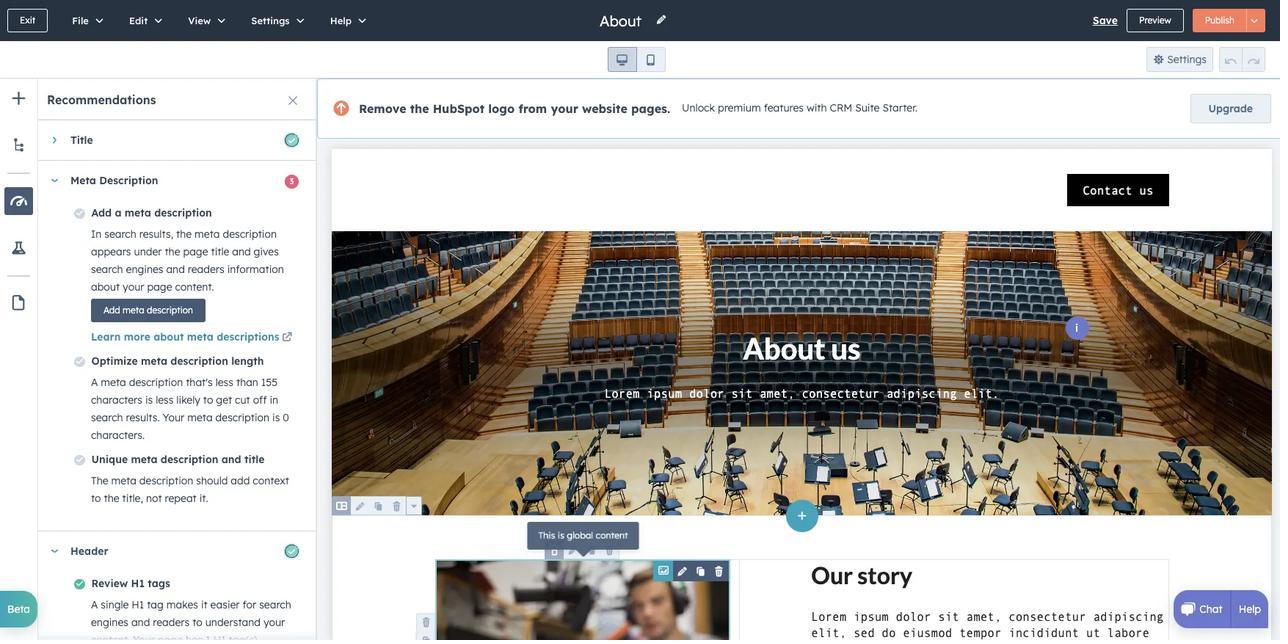Task type: describe. For each thing, give the bounding box(es) containing it.
your inside a single h1 tag makes it easier for search engines and readers to understand your content. your page has 1 h1 tag(s).
[[263, 616, 285, 629]]

it
[[201, 598, 208, 611]]

content. inside in search results, the meta description appears under the page title and gives search engines and readers information about your page content.
[[175, 280, 214, 294]]

optimize meta description length
[[91, 355, 264, 368]]

help button
[[315, 0, 377, 41]]

the
[[91, 474, 108, 487]]

optimize
[[91, 355, 138, 368]]

cut
[[235, 393, 250, 407]]

chat
[[1200, 603, 1223, 616]]

header
[[70, 545, 108, 558]]

view
[[188, 15, 211, 26]]

search down appears
[[91, 263, 123, 276]]

it.
[[199, 492, 208, 505]]

in search results, the meta description appears under the page title and gives search engines and readers information about your page content.
[[91, 228, 284, 294]]

description down cut at the bottom left of page
[[215, 411, 270, 424]]

remove the hubspot logo from your website pages.
[[359, 101, 670, 116]]

from
[[518, 101, 547, 116]]

premium
[[718, 101, 761, 115]]

appears
[[91, 245, 131, 258]]

for
[[243, 598, 256, 611]]

add
[[231, 474, 250, 487]]

0 vertical spatial your
[[551, 101, 578, 116]]

file
[[72, 15, 89, 26]]

engines inside in search results, the meta description appears under the page title and gives search engines and readers information about your page content.
[[126, 263, 163, 276]]

description inside in search results, the meta description appears under the page title and gives search engines and readers information about your page content.
[[223, 228, 277, 241]]

unique meta description and title
[[91, 453, 265, 466]]

and inside a single h1 tag makes it easier for search engines and readers to understand your content. your page has 1 h1 tag(s).
[[131, 616, 150, 629]]

length
[[231, 355, 264, 368]]

edit button
[[114, 0, 173, 41]]

understand
[[205, 616, 261, 629]]

more
[[124, 330, 150, 344]]

header button
[[38, 531, 301, 571]]

1 vertical spatial h1
[[132, 598, 144, 611]]

meta up characters
[[101, 376, 126, 389]]

your inside a meta description that's less than 155 characters is less likely to get cut off in search results. your meta description is 0 characters.
[[163, 411, 184, 424]]

a
[[115, 206, 121, 219]]

the right remove
[[410, 101, 429, 116]]

publish
[[1205, 15, 1235, 26]]

that's
[[186, 376, 213, 389]]

title
[[70, 134, 93, 147]]

characters.
[[91, 429, 145, 442]]

0 horizontal spatial is
[[145, 393, 153, 407]]

1 vertical spatial less
[[156, 393, 174, 407]]

meta down more
[[141, 355, 167, 368]]

makes
[[166, 598, 198, 611]]

your inside a single h1 tag makes it easier for search engines and readers to understand your content. your page has 1 h1 tag(s).
[[133, 633, 155, 640]]

meta right unique
[[131, 453, 157, 466]]

page inside a single h1 tag makes it easier for search engines and readers to understand your content. your page has 1 h1 tag(s).
[[158, 633, 183, 640]]

tag(s).
[[229, 633, 260, 640]]

2 group from the left
[[1219, 47, 1265, 72]]

description down the optimize meta description length
[[129, 376, 183, 389]]

with
[[807, 101, 827, 115]]

crm
[[830, 101, 852, 115]]

your inside in search results, the meta description appears under the page title and gives search engines and readers information about your page content.
[[123, 280, 144, 294]]

2 vertical spatial h1
[[213, 633, 226, 640]]

learn more about meta descriptions
[[91, 330, 279, 344]]

suite
[[855, 101, 880, 115]]

not
[[146, 492, 162, 505]]

link opens in a new window image
[[282, 332, 292, 344]]

results.
[[126, 411, 160, 424]]

155
[[261, 376, 278, 389]]

the meta description should add context to the title, not repeat it.
[[91, 474, 289, 505]]

add for add a meta description
[[91, 206, 112, 219]]

description up results,
[[154, 206, 212, 219]]

than
[[236, 376, 258, 389]]

caret image for title
[[52, 136, 56, 145]]

should
[[196, 474, 228, 487]]

help inside button
[[330, 15, 352, 26]]

tag
[[147, 598, 164, 611]]

link opens in a new window image
[[282, 332, 292, 344]]

results,
[[139, 228, 173, 241]]

exit
[[20, 15, 35, 26]]

description inside button
[[147, 305, 193, 316]]

save button
[[1093, 12, 1118, 29]]

preview button
[[1127, 9, 1184, 32]]

0 vertical spatial h1
[[131, 577, 145, 590]]

meta inside in search results, the meta description appears under the page title and gives search engines and readers information about your page content.
[[195, 228, 220, 241]]

title,
[[122, 492, 143, 505]]

a for a meta description that's less than 155 characters is less likely to get cut off in search results. your meta description is 0 characters.
[[91, 376, 98, 389]]

readers inside in search results, the meta description appears under the page title and gives search engines and readers information about your page content.
[[188, 263, 224, 276]]

view button
[[173, 0, 236, 41]]

content. inside a single h1 tag makes it easier for search engines and readers to understand your content. your page has 1 h1 tag(s).
[[91, 633, 130, 640]]

likely
[[176, 393, 200, 407]]

unique
[[91, 453, 128, 466]]

and down results,
[[166, 263, 185, 276]]



Task type: vqa. For each thing, say whether or not it's contained in the screenshot.
get
yes



Task type: locate. For each thing, give the bounding box(es) containing it.
caret image
[[52, 136, 56, 145], [50, 549, 59, 553]]

1 horizontal spatial your
[[263, 616, 285, 629]]

search inside a single h1 tag makes it easier for search engines and readers to understand your content. your page has 1 h1 tag(s).
[[259, 598, 291, 611]]

1 horizontal spatial is
[[272, 411, 280, 424]]

remove
[[359, 101, 406, 116]]

readers
[[188, 263, 224, 276], [153, 616, 190, 629]]

title up add
[[244, 453, 265, 466]]

in
[[91, 228, 101, 241]]

add meta description
[[103, 305, 193, 316]]

review
[[91, 577, 128, 590]]

to left the get
[[203, 393, 213, 407]]

page up add meta description
[[147, 280, 172, 294]]

0 vertical spatial add
[[91, 206, 112, 219]]

add a meta description
[[91, 206, 212, 219]]

1 horizontal spatial content.
[[175, 280, 214, 294]]

a inside a meta description that's less than 155 characters is less likely to get cut off in search results. your meta description is 0 characters.
[[91, 376, 98, 389]]

1 group from the left
[[607, 47, 665, 72]]

page right the under
[[183, 245, 208, 258]]

starter.
[[883, 101, 917, 115]]

1 vertical spatial title
[[244, 453, 265, 466]]

0 horizontal spatial title
[[211, 245, 229, 258]]

title button
[[38, 120, 301, 160]]

page left has
[[158, 633, 183, 640]]

1 vertical spatial your
[[123, 280, 144, 294]]

less up the get
[[216, 376, 233, 389]]

meta up the optimize meta description length
[[187, 330, 214, 344]]

settings
[[251, 15, 290, 26], [1167, 53, 1207, 66]]

less
[[216, 376, 233, 389], [156, 393, 174, 407]]

caret image left header
[[50, 549, 59, 553]]

h1 left tag
[[132, 598, 144, 611]]

meta up more
[[123, 305, 144, 316]]

to inside the meta description should add context to the title, not repeat it.
[[91, 492, 101, 505]]

unlock
[[682, 101, 715, 115]]

single
[[101, 598, 129, 611]]

upgrade link
[[1190, 94, 1271, 123]]

a inside a single h1 tag makes it easier for search engines and readers to understand your content. your page has 1 h1 tag(s).
[[91, 598, 98, 611]]

engines
[[126, 263, 163, 276], [91, 616, 128, 629]]

0 vertical spatial is
[[145, 393, 153, 407]]

0 horizontal spatial group
[[607, 47, 665, 72]]

h1 right 1
[[213, 633, 226, 640]]

1 horizontal spatial settings button
[[1146, 47, 1213, 72]]

settings right view button
[[251, 15, 290, 26]]

and
[[232, 245, 251, 258], [166, 263, 185, 276], [221, 453, 241, 466], [131, 616, 150, 629]]

title
[[211, 245, 229, 258], [244, 453, 265, 466]]

add meta description button
[[91, 299, 206, 322]]

hubspot
[[433, 101, 485, 116]]

add up learn
[[103, 305, 120, 316]]

title inside in search results, the meta description appears under the page title and gives search engines and readers information about your page content.
[[211, 245, 229, 258]]

meta inside the meta description should add context to the title, not repeat it.
[[111, 474, 136, 487]]

0 vertical spatial settings
[[251, 15, 290, 26]]

save
[[1093, 14, 1118, 27]]

caret image inside title 'dropdown button'
[[52, 136, 56, 145]]

your down tag
[[133, 633, 155, 640]]

your up add meta description
[[123, 280, 144, 294]]

0 vertical spatial about
[[91, 280, 120, 294]]

description up learn more about meta descriptions
[[147, 305, 193, 316]]

2 horizontal spatial to
[[203, 393, 213, 407]]

2 vertical spatial your
[[263, 616, 285, 629]]

a single h1 tag makes it easier for search engines and readers to understand your content. your page has 1 h1 tag(s).
[[91, 598, 291, 640]]

0 vertical spatial title
[[211, 245, 229, 258]]

tags
[[148, 577, 170, 590]]

add left a
[[91, 206, 112, 219]]

0 vertical spatial content.
[[175, 280, 214, 294]]

0 horizontal spatial settings
[[251, 15, 290, 26]]

exit link
[[7, 9, 48, 32]]

1 horizontal spatial settings
[[1167, 53, 1207, 66]]

settings down preview button
[[1167, 53, 1207, 66]]

0 horizontal spatial to
[[91, 492, 101, 505]]

gives
[[254, 245, 279, 258]]

the down results,
[[165, 245, 180, 258]]

1 vertical spatial a
[[91, 598, 98, 611]]

group up pages. in the top of the page
[[607, 47, 665, 72]]

0 vertical spatial caret image
[[52, 136, 56, 145]]

publish group
[[1193, 9, 1265, 32]]

file button
[[57, 0, 114, 41]]

0 vertical spatial settings button
[[236, 0, 315, 41]]

the right results,
[[176, 228, 192, 241]]

description up the not
[[139, 474, 193, 487]]

0 vertical spatial a
[[91, 376, 98, 389]]

to up has
[[192, 616, 202, 629]]

information
[[227, 263, 284, 276]]

review h1 tags
[[91, 577, 170, 590]]

readers down makes
[[153, 616, 190, 629]]

a
[[91, 376, 98, 389], [91, 598, 98, 611]]

is up results.
[[145, 393, 153, 407]]

about up the optimize meta description length
[[153, 330, 184, 344]]

meta inside add meta description button
[[123, 305, 144, 316]]

h1
[[131, 577, 145, 590], [132, 598, 144, 611], [213, 633, 226, 640]]

1 vertical spatial your
[[133, 633, 155, 640]]

readers inside a single h1 tag makes it easier for search engines and readers to understand your content. your page has 1 h1 tag(s).
[[153, 616, 190, 629]]

description
[[99, 174, 158, 187]]

group down publish group
[[1219, 47, 1265, 72]]

0 horizontal spatial your
[[133, 633, 155, 640]]

the left title,
[[104, 492, 119, 505]]

caret image inside header dropdown button
[[50, 549, 59, 553]]

1 vertical spatial caret image
[[50, 549, 59, 553]]

about down appears
[[91, 280, 120, 294]]

1 a from the top
[[91, 376, 98, 389]]

search inside a meta description that's less than 155 characters is less likely to get cut off in search results. your meta description is 0 characters.
[[91, 411, 123, 424]]

a for a single h1 tag makes it easier for search engines and readers to understand your content. your page has 1 h1 tag(s).
[[91, 598, 98, 611]]

0 horizontal spatial settings button
[[236, 0, 315, 41]]

1 vertical spatial to
[[91, 492, 101, 505]]

0 vertical spatial your
[[163, 411, 184, 424]]

your right understand
[[263, 616, 285, 629]]

meta down likely
[[187, 411, 213, 424]]

recommendations
[[47, 92, 156, 107]]

upgrade
[[1209, 102, 1253, 115]]

0 vertical spatial to
[[203, 393, 213, 407]]

caret image for header
[[50, 549, 59, 553]]

meta description button
[[38, 161, 301, 200]]

website
[[582, 101, 627, 116]]

readers left information
[[188, 263, 224, 276]]

content. up learn more about meta descriptions link
[[175, 280, 214, 294]]

off
[[253, 393, 267, 407]]

1 horizontal spatial to
[[192, 616, 202, 629]]

descriptions
[[217, 330, 279, 344]]

2 vertical spatial to
[[192, 616, 202, 629]]

1 vertical spatial settings
[[1167, 53, 1207, 66]]

caret image left title
[[52, 136, 56, 145]]

2 horizontal spatial your
[[551, 101, 578, 116]]

1 vertical spatial about
[[153, 330, 184, 344]]

1 vertical spatial add
[[103, 305, 120, 316]]

get
[[216, 393, 232, 407]]

group
[[607, 47, 665, 72], [1219, 47, 1265, 72]]

your right from
[[551, 101, 578, 116]]

description up the meta description should add context to the title, not repeat it.
[[161, 453, 218, 466]]

content.
[[175, 280, 214, 294], [91, 633, 130, 640]]

search up appears
[[104, 228, 136, 241]]

add for add meta description
[[103, 305, 120, 316]]

and up information
[[232, 245, 251, 258]]

engines down the under
[[126, 263, 163, 276]]

1 vertical spatial help
[[1239, 603, 1261, 616]]

0 vertical spatial engines
[[126, 263, 163, 276]]

1 horizontal spatial less
[[216, 376, 233, 389]]

repeat
[[165, 492, 197, 505]]

add inside add meta description button
[[103, 305, 120, 316]]

title up information
[[211, 245, 229, 258]]

preview
[[1139, 15, 1171, 26]]

beta button
[[0, 591, 37, 628]]

1 horizontal spatial title
[[244, 453, 265, 466]]

0 vertical spatial less
[[216, 376, 233, 389]]

add
[[91, 206, 112, 219], [103, 305, 120, 316]]

meta description
[[70, 174, 158, 187]]

meta right a
[[125, 206, 151, 219]]

to inside a meta description that's less than 155 characters is less likely to get cut off in search results. your meta description is 0 characters.
[[203, 393, 213, 407]]

to down the
[[91, 492, 101, 505]]

content. down the single
[[91, 633, 130, 640]]

1 horizontal spatial your
[[163, 411, 184, 424]]

meta up title,
[[111, 474, 136, 487]]

0 horizontal spatial help
[[330, 15, 352, 26]]

publish button
[[1193, 9, 1247, 32]]

1 vertical spatial settings button
[[1146, 47, 1213, 72]]

a up characters
[[91, 376, 98, 389]]

pages.
[[631, 101, 670, 116]]

meta
[[125, 206, 151, 219], [195, 228, 220, 241], [123, 305, 144, 316], [187, 330, 214, 344], [141, 355, 167, 368], [101, 376, 126, 389], [187, 411, 213, 424], [131, 453, 157, 466], [111, 474, 136, 487]]

your
[[551, 101, 578, 116], [123, 280, 144, 294], [263, 616, 285, 629]]

0 horizontal spatial about
[[91, 280, 120, 294]]

0 horizontal spatial less
[[156, 393, 174, 407]]

1 horizontal spatial group
[[1219, 47, 1265, 72]]

1 horizontal spatial help
[[1239, 603, 1261, 616]]

meta right results,
[[195, 228, 220, 241]]

unlock premium features with crm suite starter.
[[682, 101, 917, 115]]

1 vertical spatial readers
[[153, 616, 190, 629]]

2 a from the top
[[91, 598, 98, 611]]

beta
[[7, 603, 30, 616]]

meta
[[70, 174, 96, 187]]

a meta description that's less than 155 characters is less likely to get cut off in search results. your meta description is 0 characters.
[[91, 376, 289, 442]]

1 vertical spatial page
[[147, 280, 172, 294]]

1 vertical spatial content.
[[91, 633, 130, 640]]

about inside in search results, the meta description appears under the page title and gives search engines and readers information about your page content.
[[91, 280, 120, 294]]

learn
[[91, 330, 121, 344]]

less left likely
[[156, 393, 174, 407]]

easier
[[210, 598, 240, 611]]

is
[[145, 393, 153, 407], [272, 411, 280, 424]]

1 vertical spatial engines
[[91, 616, 128, 629]]

has
[[186, 633, 203, 640]]

page
[[183, 245, 208, 258], [147, 280, 172, 294], [158, 633, 183, 640]]

0 vertical spatial readers
[[188, 263, 224, 276]]

your
[[163, 411, 184, 424], [133, 633, 155, 640]]

the
[[410, 101, 429, 116], [176, 228, 192, 241], [165, 245, 180, 258], [104, 492, 119, 505]]

features
[[764, 101, 804, 115]]

description up that's
[[171, 355, 228, 368]]

to inside a single h1 tag makes it easier for search engines and readers to understand your content. your page has 1 h1 tag(s).
[[192, 616, 202, 629]]

description up gives
[[223, 228, 277, 241]]

None field
[[598, 11, 647, 30]]

0
[[283, 411, 289, 424]]

0 horizontal spatial your
[[123, 280, 144, 294]]

search
[[104, 228, 136, 241], [91, 263, 123, 276], [91, 411, 123, 424], [259, 598, 291, 611]]

and down tag
[[131, 616, 150, 629]]

2 vertical spatial page
[[158, 633, 183, 640]]

0 vertical spatial help
[[330, 15, 352, 26]]

0 vertical spatial page
[[183, 245, 208, 258]]

help
[[330, 15, 352, 26], [1239, 603, 1261, 616]]

is left 0
[[272, 411, 280, 424]]

engines down the single
[[91, 616, 128, 629]]

1
[[206, 633, 210, 640]]

edit
[[129, 15, 148, 26]]

1 horizontal spatial about
[[153, 330, 184, 344]]

1 vertical spatial is
[[272, 411, 280, 424]]

context
[[253, 474, 289, 487]]

description inside the meta description should add context to the title, not repeat it.
[[139, 474, 193, 487]]

settings button
[[236, 0, 315, 41], [1146, 47, 1213, 72]]

caret image
[[50, 179, 59, 182]]

and up add
[[221, 453, 241, 466]]

search down characters
[[91, 411, 123, 424]]

learn more about meta descriptions link
[[91, 330, 295, 344]]

the inside the meta description should add context to the title, not repeat it.
[[104, 492, 119, 505]]

h1 left tags
[[131, 577, 145, 590]]

in
[[270, 393, 278, 407]]

a left the single
[[91, 598, 98, 611]]

engines inside a single h1 tag makes it easier for search engines and readers to understand your content. your page has 1 h1 tag(s).
[[91, 616, 128, 629]]

your down likely
[[163, 411, 184, 424]]

under
[[134, 245, 162, 258]]

close image
[[288, 96, 297, 105]]

logo
[[488, 101, 515, 116]]

0 horizontal spatial content.
[[91, 633, 130, 640]]

search right for
[[259, 598, 291, 611]]



